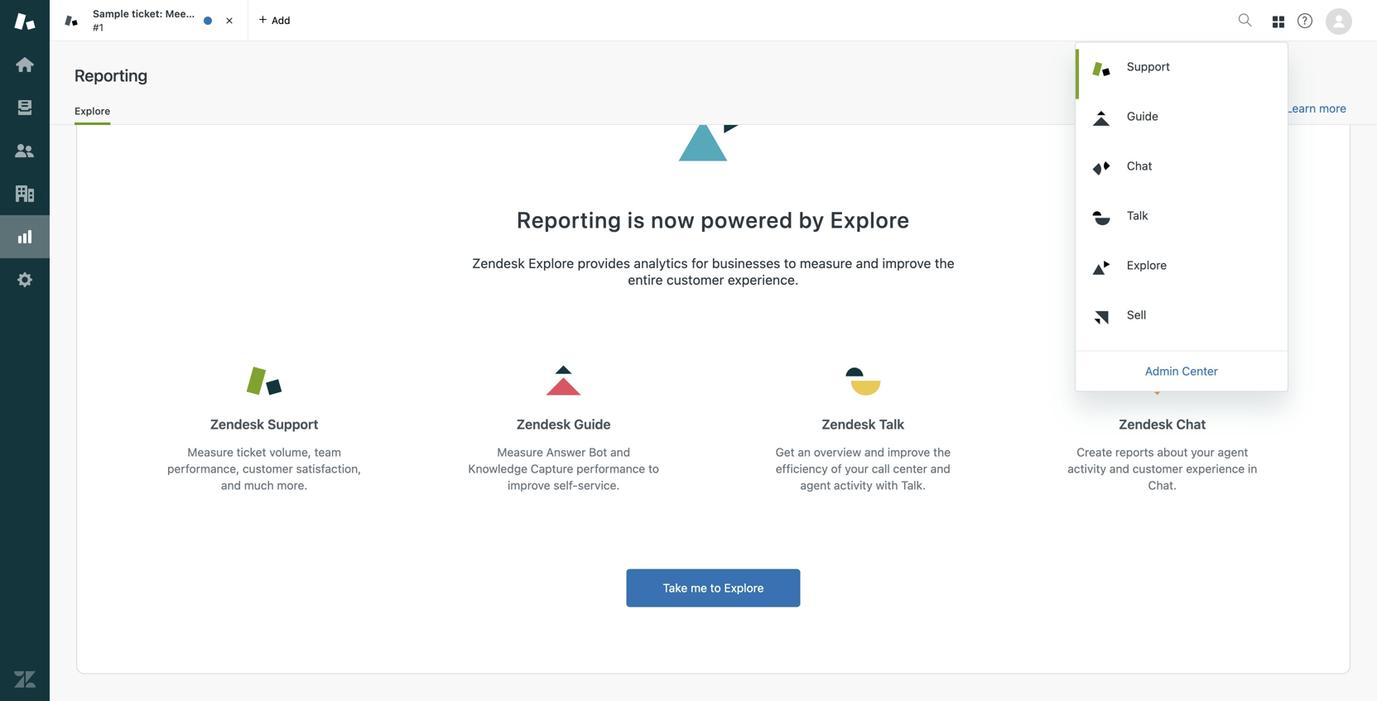 Task type: describe. For each thing, give the bounding box(es) containing it.
create
[[1077, 445, 1112, 459]]

sell
[[1127, 308, 1146, 322]]

activity inside get an overview and improve the efficiency of your call center and agent activity with talk.
[[834, 478, 873, 492]]

improve inside 'measure answer bot and knowledge capture performance to improve self-service.'
[[508, 478, 550, 492]]

customer inside measure ticket volume, team performance, customer satisfaction, and much more.
[[243, 462, 293, 476]]

zendesk for zendesk talk
[[822, 416, 876, 432]]

explore right "by"
[[830, 207, 910, 233]]

self-
[[553, 478, 578, 492]]

zendesk products image
[[1273, 16, 1284, 28]]

customer inside zendesk explore provides analytics for businesses to measure and improve the entire customer experience.
[[667, 272, 724, 288]]

zendesk chat
[[1119, 416, 1206, 432]]

chat inside 'link'
[[1127, 159, 1152, 173]]

me
[[691, 581, 707, 595]]

tabs tab list
[[50, 0, 1231, 41]]

1 vertical spatial guide
[[574, 416, 611, 432]]

get help image
[[1298, 13, 1312, 28]]

sell link
[[1079, 298, 1288, 347]]

learn more
[[1286, 101, 1346, 115]]

bot
[[589, 445, 607, 459]]

organizations image
[[14, 183, 36, 205]]

your inside create reports about your agent activity and customer experience in chat.
[[1191, 445, 1215, 459]]

get an overview and improve the efficiency of your call center and agent activity with talk.
[[775, 445, 951, 492]]

center
[[893, 462, 927, 476]]

measure for zendesk support
[[187, 445, 233, 459]]

measure ticket volume, team performance, customer satisfaction, and much more.
[[167, 445, 361, 492]]

zendesk for zendesk guide
[[517, 416, 571, 432]]

volume,
[[269, 445, 311, 459]]

ticket inside measure ticket volume, team performance, customer satisfaction, and much more.
[[237, 445, 266, 459]]

knowledge
[[468, 462, 527, 476]]

reports
[[1115, 445, 1154, 459]]

1 horizontal spatial support
[[1127, 60, 1170, 73]]

and inside measure ticket volume, team performance, customer satisfaction, and much more.
[[221, 478, 241, 492]]

center
[[1182, 364, 1218, 378]]

answer
[[546, 445, 586, 459]]

much
[[244, 478, 274, 492]]

and inside 'measure answer bot and knowledge capture performance to improve self-service.'
[[610, 445, 630, 459]]

add
[[272, 14, 290, 26]]

reporting for reporting is now powered by explore
[[517, 207, 622, 233]]

learn more link
[[1286, 101, 1346, 116]]

and inside create reports about your agent activity and customer experience in chat.
[[1109, 462, 1129, 476]]

explore up sell
[[1127, 258, 1167, 272]]

zendesk for zendesk support
[[210, 416, 264, 432]]

zendesk talk
[[822, 416, 904, 432]]

experience.
[[728, 272, 799, 288]]

1 horizontal spatial talk
[[1127, 209, 1148, 222]]

customers image
[[14, 140, 36, 161]]

of
[[831, 462, 842, 476]]

is
[[627, 207, 645, 233]]

and inside zendesk explore provides analytics for businesses to measure and improve the entire customer experience.
[[856, 255, 879, 271]]

efficiency
[[776, 462, 828, 476]]

0 vertical spatial explore link
[[75, 105, 110, 125]]

performance,
[[167, 462, 239, 476]]

reporting image
[[14, 226, 36, 248]]

and up call at the right bottom of page
[[864, 445, 884, 459]]

sample ticket: meet the ticket #1
[[93, 8, 239, 33]]

provides
[[578, 255, 630, 271]]

to inside take me to explore button
[[710, 581, 721, 595]]

get started image
[[14, 54, 36, 75]]

and right center
[[930, 462, 950, 476]]

to inside zendesk explore provides analytics for businesses to measure and improve the entire customer experience.
[[784, 255, 796, 271]]

service.
[[578, 478, 620, 492]]

admin image
[[14, 269, 36, 291]]

close image
[[221, 12, 238, 29]]

about
[[1157, 445, 1188, 459]]

by
[[799, 207, 825, 233]]

1 vertical spatial explore link
[[1079, 248, 1288, 298]]

explore right views image at the top of page
[[75, 105, 110, 117]]

0 horizontal spatial talk
[[879, 416, 904, 432]]

chat.
[[1148, 478, 1177, 492]]

analytics
[[634, 255, 688, 271]]

team
[[314, 445, 341, 459]]

the inside sample ticket: meet the ticket #1
[[193, 8, 208, 20]]

1 horizontal spatial chat
[[1176, 416, 1206, 432]]

talk.
[[901, 478, 926, 492]]

explore inside button
[[724, 581, 764, 595]]

create reports about your agent activity and customer experience in chat.
[[1068, 445, 1257, 492]]

agent inside get an overview and improve the efficiency of your call center and agent activity with talk.
[[800, 478, 831, 492]]



Task type: vqa. For each thing, say whether or not it's contained in the screenshot.
THE "VIEWS" Icon
yes



Task type: locate. For each thing, give the bounding box(es) containing it.
tab containing sample ticket: meet the ticket
[[50, 0, 248, 41]]

customer
[[667, 272, 724, 288], [243, 462, 293, 476], [1133, 462, 1183, 476]]

agent up experience
[[1218, 445, 1248, 459]]

1 horizontal spatial explore link
[[1079, 248, 1288, 298]]

capture
[[531, 462, 573, 476]]

#1
[[93, 22, 104, 33]]

explore link right views image at the top of page
[[75, 105, 110, 125]]

measure up knowledge
[[497, 445, 543, 459]]

0 horizontal spatial support
[[268, 416, 318, 432]]

with
[[876, 478, 898, 492]]

1 vertical spatial the
[[935, 255, 955, 271]]

0 horizontal spatial customer
[[243, 462, 293, 476]]

support link
[[1079, 49, 1288, 99]]

to right performance
[[648, 462, 659, 476]]

guide up the bot
[[574, 416, 611, 432]]

1 measure from the left
[[187, 445, 233, 459]]

improve right measure
[[882, 255, 931, 271]]

your
[[1191, 445, 1215, 459], [845, 462, 869, 476]]

agent
[[1218, 445, 1248, 459], [800, 478, 831, 492]]

take
[[663, 581, 688, 595]]

and right measure
[[856, 255, 879, 271]]

0 vertical spatial improve
[[882, 255, 931, 271]]

ticket:
[[132, 8, 163, 20]]

guide down the support link
[[1127, 109, 1158, 123]]

admin center link
[[1076, 355, 1288, 388]]

0 vertical spatial reporting
[[75, 65, 148, 85]]

explore right me
[[724, 581, 764, 595]]

customer down for at the top of the page
[[667, 272, 724, 288]]

ticket
[[211, 8, 239, 20], [237, 445, 266, 459]]

zendesk guide
[[517, 416, 611, 432]]

learn
[[1286, 101, 1316, 115]]

improve inside get an overview and improve the efficiency of your call center and agent activity with talk.
[[887, 445, 930, 459]]

2 vertical spatial the
[[933, 445, 951, 459]]

support up volume,
[[268, 416, 318, 432]]

0 horizontal spatial explore link
[[75, 105, 110, 125]]

support
[[1127, 60, 1170, 73], [268, 416, 318, 432]]

take me to explore button
[[626, 569, 800, 607]]

measure
[[187, 445, 233, 459], [497, 445, 543, 459]]

improve down capture
[[508, 478, 550, 492]]

0 horizontal spatial your
[[845, 462, 869, 476]]

1 vertical spatial chat
[[1176, 416, 1206, 432]]

1 vertical spatial activity
[[834, 478, 873, 492]]

0 horizontal spatial agent
[[800, 478, 831, 492]]

explore inside zendesk explore provides analytics for businesses to measure and improve the entire customer experience.
[[529, 255, 574, 271]]

0 vertical spatial ticket
[[211, 8, 239, 20]]

activity down of
[[834, 478, 873, 492]]

call
[[872, 462, 890, 476]]

1 horizontal spatial your
[[1191, 445, 1215, 459]]

1 horizontal spatial measure
[[497, 445, 543, 459]]

1 vertical spatial reporting
[[517, 207, 622, 233]]

the
[[193, 8, 208, 20], [935, 255, 955, 271], [933, 445, 951, 459]]

chat up about
[[1176, 416, 1206, 432]]

more
[[1319, 101, 1346, 115]]

add button
[[248, 0, 300, 41]]

measure
[[800, 255, 852, 271]]

your right of
[[845, 462, 869, 476]]

0 vertical spatial support
[[1127, 60, 1170, 73]]

1 horizontal spatial agent
[[1218, 445, 1248, 459]]

0 horizontal spatial activity
[[834, 478, 873, 492]]

your up experience
[[1191, 445, 1215, 459]]

ticket down zendesk support
[[237, 445, 266, 459]]

2 vertical spatial improve
[[508, 478, 550, 492]]

in
[[1248, 462, 1257, 476]]

guide link
[[1079, 99, 1288, 149]]

zendesk support
[[210, 416, 318, 432]]

activity down create
[[1068, 462, 1106, 476]]

2 measure from the left
[[497, 445, 543, 459]]

to
[[784, 255, 796, 271], [648, 462, 659, 476], [710, 581, 721, 595]]

to right me
[[710, 581, 721, 595]]

1 horizontal spatial guide
[[1127, 109, 1158, 123]]

and left much
[[221, 478, 241, 492]]

customer up the chat.
[[1133, 462, 1183, 476]]

zendesk for zendesk explore provides analytics for businesses to measure and improve the entire customer experience.
[[472, 255, 525, 271]]

agent inside create reports about your agent activity and customer experience in chat.
[[1218, 445, 1248, 459]]

improve inside zendesk explore provides analytics for businesses to measure and improve the entire customer experience.
[[882, 255, 931, 271]]

zendesk for zendesk chat
[[1119, 416, 1173, 432]]

chat link
[[1079, 149, 1288, 198]]

experience
[[1186, 462, 1245, 476]]

chat
[[1127, 159, 1152, 173], [1176, 416, 1206, 432]]

satisfaction,
[[296, 462, 361, 476]]

2 horizontal spatial to
[[784, 255, 796, 271]]

an
[[798, 445, 811, 459]]

businesses
[[712, 255, 780, 271]]

zendesk image
[[14, 669, 36, 691]]

zendesk support image
[[14, 11, 36, 32]]

customer inside create reports about your agent activity and customer experience in chat.
[[1133, 462, 1183, 476]]

talk down chat 'link'
[[1127, 209, 1148, 222]]

0 horizontal spatial chat
[[1127, 159, 1152, 173]]

2 horizontal spatial customer
[[1133, 462, 1183, 476]]

talk
[[1127, 209, 1148, 222], [879, 416, 904, 432]]

customer up much
[[243, 462, 293, 476]]

support up guide link
[[1127, 60, 1170, 73]]

1 vertical spatial your
[[845, 462, 869, 476]]

chat down guide link
[[1127, 159, 1152, 173]]

admin center
[[1145, 364, 1218, 378]]

activity
[[1068, 462, 1106, 476], [834, 478, 873, 492]]

explore
[[75, 105, 110, 117], [830, 207, 910, 233], [529, 255, 574, 271], [1127, 258, 1167, 272], [724, 581, 764, 595]]

1 horizontal spatial reporting
[[517, 207, 622, 233]]

reporting for reporting
[[75, 65, 148, 85]]

sample
[[93, 8, 129, 20]]

take me to explore
[[663, 581, 764, 595]]

get
[[775, 445, 795, 459]]

and down "reports"
[[1109, 462, 1129, 476]]

overview
[[814, 445, 861, 459]]

0 horizontal spatial measure
[[187, 445, 233, 459]]

now
[[651, 207, 695, 233]]

explore link up sell
[[1079, 248, 1288, 298]]

and up performance
[[610, 445, 630, 459]]

admin
[[1145, 364, 1179, 378]]

performance
[[576, 462, 645, 476]]

0 vertical spatial talk
[[1127, 209, 1148, 222]]

guide
[[1127, 109, 1158, 123], [574, 416, 611, 432]]

improve
[[882, 255, 931, 271], [887, 445, 930, 459], [508, 478, 550, 492]]

0 vertical spatial the
[[193, 8, 208, 20]]

views image
[[14, 97, 36, 118]]

1 vertical spatial ticket
[[237, 445, 266, 459]]

talk link
[[1079, 198, 1288, 248]]

your inside get an overview and improve the efficiency of your call center and agent activity with talk.
[[845, 462, 869, 476]]

0 vertical spatial guide
[[1127, 109, 1158, 123]]

powered
[[701, 207, 793, 233]]

improve up center
[[887, 445, 930, 459]]

reporting
[[75, 65, 148, 85], [517, 207, 622, 233]]

2 vertical spatial to
[[710, 581, 721, 595]]

zendesk explore provides analytics for businesses to measure and improve the entire customer experience.
[[472, 255, 955, 288]]

0 horizontal spatial reporting
[[75, 65, 148, 85]]

1 vertical spatial agent
[[800, 478, 831, 492]]

the inside zendesk explore provides analytics for businesses to measure and improve the entire customer experience.
[[935, 255, 955, 271]]

reporting is now powered by explore
[[517, 207, 910, 233]]

tab
[[50, 0, 248, 41]]

to up experience.
[[784, 255, 796, 271]]

1 vertical spatial improve
[[887, 445, 930, 459]]

for
[[692, 255, 709, 271]]

agent down efficiency
[[800, 478, 831, 492]]

the inside get an overview and improve the efficiency of your call center and agent activity with talk.
[[933, 445, 951, 459]]

measure answer bot and knowledge capture performance to improve self-service.
[[468, 445, 659, 492]]

more.
[[277, 478, 308, 492]]

0 vertical spatial activity
[[1068, 462, 1106, 476]]

ticket right meet
[[211, 8, 239, 20]]

measure up performance,
[[187, 445, 233, 459]]

1 vertical spatial support
[[268, 416, 318, 432]]

explore left provides
[[529, 255, 574, 271]]

1 horizontal spatial activity
[[1068, 462, 1106, 476]]

zendesk inside zendesk explore provides analytics for businesses to measure and improve the entire customer experience.
[[472, 255, 525, 271]]

reporting down #1 on the left of the page
[[75, 65, 148, 85]]

entire
[[628, 272, 663, 288]]

zendesk
[[472, 255, 525, 271], [210, 416, 264, 432], [517, 416, 571, 432], [822, 416, 876, 432], [1119, 416, 1173, 432]]

1 vertical spatial talk
[[879, 416, 904, 432]]

measure inside 'measure answer bot and knowledge capture performance to improve self-service.'
[[497, 445, 543, 459]]

0 horizontal spatial guide
[[574, 416, 611, 432]]

and
[[856, 255, 879, 271], [610, 445, 630, 459], [864, 445, 884, 459], [930, 462, 950, 476], [1109, 462, 1129, 476], [221, 478, 241, 492]]

0 vertical spatial chat
[[1127, 159, 1152, 173]]

measure for zendesk guide
[[497, 445, 543, 459]]

1 vertical spatial to
[[648, 462, 659, 476]]

0 horizontal spatial to
[[648, 462, 659, 476]]

measure inside measure ticket volume, team performance, customer satisfaction, and much more.
[[187, 445, 233, 459]]

main element
[[0, 0, 50, 701]]

activity inside create reports about your agent activity and customer experience in chat.
[[1068, 462, 1106, 476]]

reporting up provides
[[517, 207, 622, 233]]

to inside 'measure answer bot and knowledge capture performance to improve self-service.'
[[648, 462, 659, 476]]

talk up call at the right bottom of page
[[879, 416, 904, 432]]

1 horizontal spatial to
[[710, 581, 721, 595]]

0 vertical spatial to
[[784, 255, 796, 271]]

explore link
[[75, 105, 110, 125], [1079, 248, 1288, 298]]

1 horizontal spatial customer
[[667, 272, 724, 288]]

0 vertical spatial your
[[1191, 445, 1215, 459]]

meet
[[165, 8, 190, 20]]

0 vertical spatial agent
[[1218, 445, 1248, 459]]

ticket inside sample ticket: meet the ticket #1
[[211, 8, 239, 20]]



